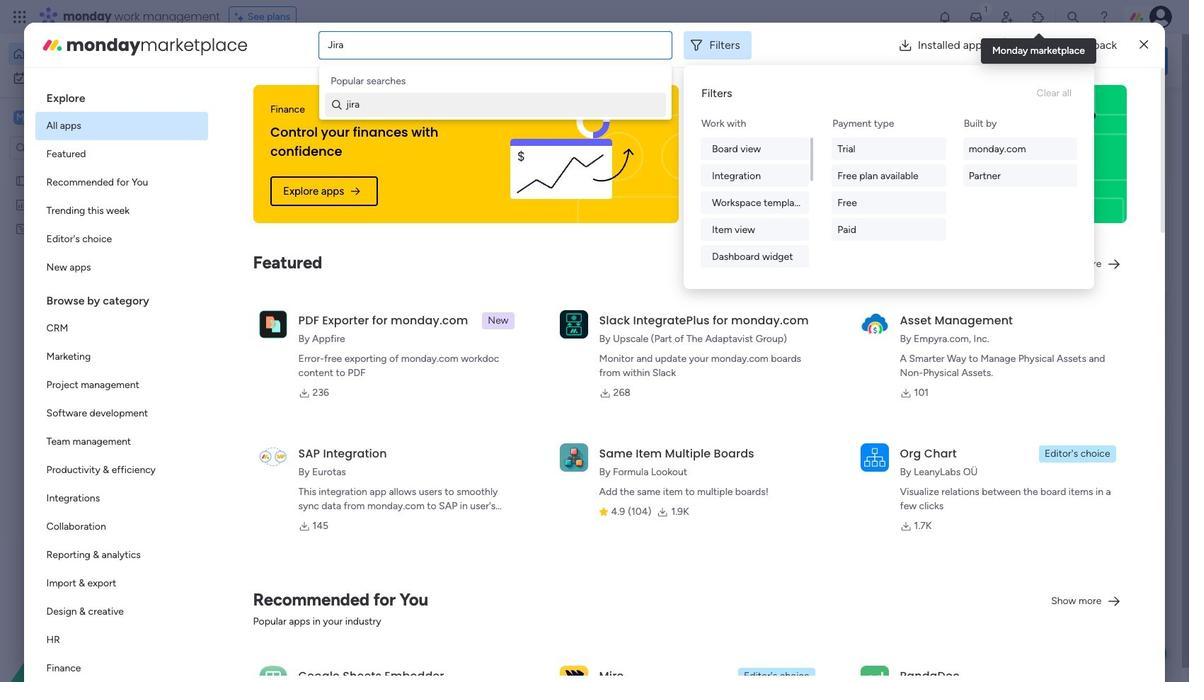 Task type: vqa. For each thing, say whether or not it's contained in the screenshot.
first service icon from the left
no



Task type: describe. For each thing, give the bounding box(es) containing it.
see plans image
[[235, 9, 248, 25]]

public dashboard image
[[15, 198, 28, 211]]

1 heading from the top
[[35, 79, 208, 112]]

1 banner logo image from the left
[[478, 85, 662, 223]]

search everything image
[[1067, 10, 1081, 24]]

help image
[[1098, 10, 1112, 24]]

component image
[[286, 595, 298, 608]]

monday marketplace image
[[1032, 10, 1046, 24]]

invite members image
[[1001, 10, 1015, 24]]

monday marketplace image
[[41, 34, 63, 56]]

update feed image
[[970, 10, 984, 24]]

workspace image
[[13, 110, 28, 125]]



Task type: locate. For each thing, give the bounding box(es) containing it.
Dropdown input text field
[[328, 39, 345, 51]]

2 horizontal spatial public board image
[[700, 259, 715, 274]]

dapulse x slim image
[[1141, 36, 1149, 53]]

component image
[[700, 281, 713, 294]]

2 heading from the top
[[35, 282, 208, 314]]

contact sales element
[[956, 474, 1169, 531]]

option
[[8, 42, 172, 65], [8, 67, 172, 89], [35, 112, 208, 140], [35, 140, 208, 169], [0, 168, 181, 170], [35, 169, 208, 197], [35, 197, 208, 225], [35, 225, 208, 254], [35, 254, 208, 282], [35, 314, 208, 343], [35, 343, 208, 371], [35, 371, 208, 399], [35, 399, 208, 428], [35, 428, 208, 456], [35, 456, 208, 484], [35, 484, 208, 513], [35, 513, 208, 541], [35, 541, 208, 569], [35, 569, 208, 598], [35, 598, 208, 626], [35, 626, 208, 654], [35, 654, 208, 682]]

lottie animation element
[[555, 34, 954, 88], [0, 539, 181, 682]]

v2 user feedback image
[[968, 53, 978, 69]]

1 horizontal spatial lottie animation image
[[555, 34, 954, 88]]

1 vertical spatial lottie animation image
[[0, 539, 181, 682]]

jacob simon image
[[1150, 6, 1173, 28]]

workspace selection element
[[13, 109, 118, 127]]

notifications image
[[938, 10, 953, 24]]

lottie animation image
[[555, 34, 954, 88], [0, 539, 181, 682]]

0 vertical spatial lottie animation element
[[555, 34, 954, 88]]

heading
[[35, 79, 208, 112], [35, 282, 208, 314]]

1 vertical spatial lottie animation element
[[0, 539, 181, 682]]

quick search results list box
[[219, 132, 922, 320]]

public board image
[[15, 174, 28, 187], [237, 259, 252, 274], [700, 259, 715, 274]]

select product image
[[13, 10, 27, 24]]

1 horizontal spatial public board image
[[237, 259, 252, 274]]

0 horizontal spatial lottie animation image
[[0, 539, 181, 682]]

getting started element
[[956, 338, 1169, 395]]

list box
[[35, 79, 208, 682], [0, 165, 181, 432]]

templates image image
[[969, 107, 1156, 205]]

0 vertical spatial heading
[[35, 79, 208, 112]]

1 horizontal spatial lottie animation element
[[555, 34, 954, 88]]

1 vertical spatial heading
[[35, 282, 208, 314]]

0 vertical spatial lottie animation image
[[555, 34, 954, 88]]

0 horizontal spatial lottie animation element
[[0, 539, 181, 682]]

0 horizontal spatial public board image
[[15, 174, 28, 187]]

0 horizontal spatial banner logo image
[[478, 85, 662, 223]]

1 horizontal spatial banner logo image
[[927, 85, 1111, 223]]

app logo image
[[259, 310, 287, 338], [560, 310, 588, 338], [861, 310, 889, 338], [259, 443, 287, 472], [560, 443, 588, 472], [861, 443, 889, 472]]

workspace image
[[242, 574, 276, 608]]

2 banner logo image from the left
[[927, 85, 1111, 223]]

banner logo image
[[478, 85, 662, 223], [927, 85, 1111, 223]]

v2 bolt switch image
[[1078, 53, 1086, 68]]

1 image
[[980, 1, 993, 17]]

Search in workspace field
[[30, 140, 118, 156]]



